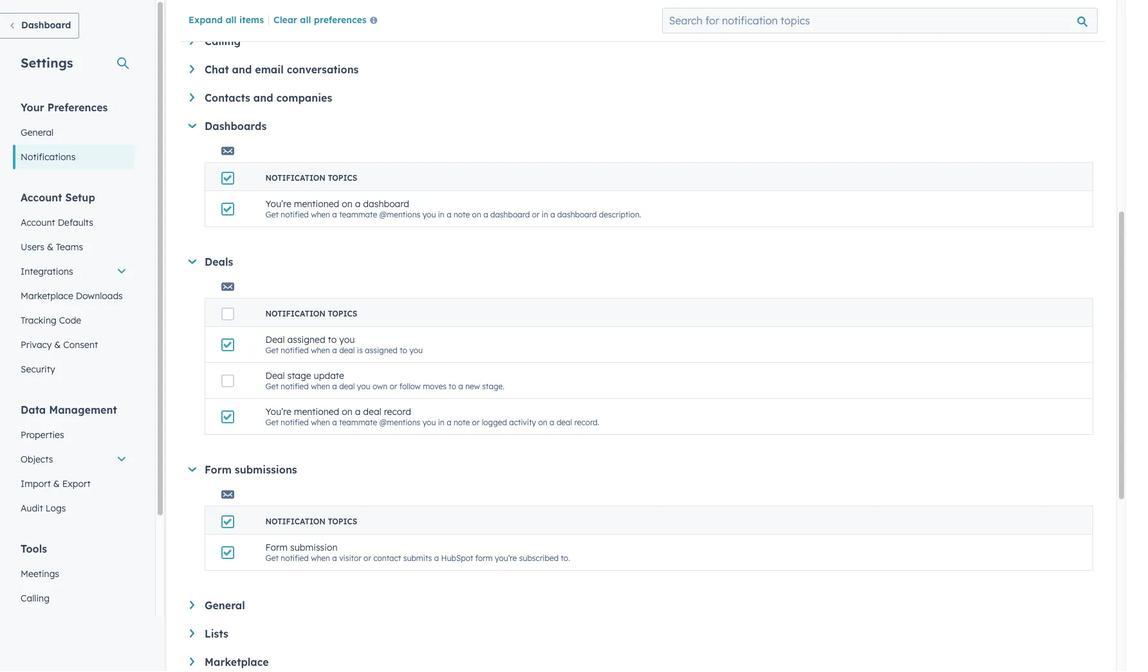 Task type: vqa. For each thing, say whether or not it's contained in the screenshot.
Export '&'
yes



Task type: locate. For each thing, give the bounding box(es) containing it.
3 notification topics from the top
[[265, 517, 357, 526]]

teammate
[[339, 210, 377, 219], [339, 418, 377, 427]]

caret image for dashboards
[[188, 124, 196, 128]]

topics for dashboards
[[328, 173, 357, 183]]

users & teams
[[21, 241, 83, 253]]

when inside deal stage update get notified when a deal you own or follow moves to a new stage.
[[311, 382, 330, 391]]

caret image left the dashboards
[[188, 124, 196, 128]]

0 vertical spatial note
[[454, 210, 470, 219]]

clear
[[274, 14, 297, 26]]

0 horizontal spatial general
[[21, 127, 54, 138]]

and for contacts
[[253, 91, 273, 104]]

notification topics for deals
[[265, 309, 357, 319]]

1 vertical spatial marketplace
[[205, 656, 269, 669]]

0 horizontal spatial all
[[226, 14, 237, 26]]

2 horizontal spatial to
[[449, 382, 456, 391]]

caret image for marketplace
[[190, 658, 194, 666]]

general down your
[[21, 127, 54, 138]]

submissions
[[235, 463, 297, 476]]

& inside the data management element
[[53, 478, 60, 490]]

expand all items button
[[189, 14, 264, 26]]

2 when from the top
[[311, 346, 330, 355]]

3 notification from the top
[[265, 517, 326, 526]]

caret image left deals
[[188, 259, 196, 264]]

1 account from the top
[[21, 191, 62, 204]]

all inside button
[[300, 14, 311, 26]]

caret image inside contacts and companies dropdown button
[[190, 93, 194, 102]]

& right users
[[47, 241, 53, 253]]

and
[[232, 63, 252, 76], [253, 91, 273, 104]]

form left submissions
[[205, 463, 232, 476]]

0 vertical spatial mentioned
[[294, 198, 339, 210]]

marketplace for marketplace
[[205, 656, 269, 669]]

security link
[[13, 357, 134, 382]]

account setup element
[[13, 190, 134, 382]]

account for account setup
[[21, 191, 62, 204]]

5 get from the top
[[265, 553, 279, 563]]

deal inside deal assigned to you get notified when a deal is assigned to you
[[265, 334, 285, 346]]

assigned right is
[[365, 346, 398, 355]]

1 vertical spatial notification
[[265, 309, 326, 319]]

and down the email
[[253, 91, 273, 104]]

caret image inside general dropdown button
[[190, 601, 194, 609]]

2 teammate from the top
[[339, 418, 377, 427]]

calling down expand all items button
[[205, 35, 241, 48]]

mentioned for dashboard
[[294, 198, 339, 210]]

all left items
[[226, 14, 237, 26]]

3 topics from the top
[[328, 517, 357, 526]]

activity
[[509, 418, 536, 427]]

marketplace down lists
[[205, 656, 269, 669]]

deal
[[265, 334, 285, 346], [265, 370, 285, 382]]

2 horizontal spatial dashboard
[[557, 210, 597, 219]]

1 vertical spatial teammate
[[339, 418, 377, 427]]

1 vertical spatial notification topics
[[265, 309, 357, 319]]

2 topics from the top
[[328, 309, 357, 319]]

2 vertical spatial caret image
[[188, 467, 196, 472]]

caret image left form submissions at the left of the page
[[188, 467, 196, 472]]

and right chat
[[232, 63, 252, 76]]

all
[[226, 14, 237, 26], [300, 14, 311, 26]]

form
[[205, 463, 232, 476], [265, 542, 288, 553]]

1 vertical spatial you're
[[265, 406, 291, 418]]

notification for deals
[[265, 309, 326, 319]]

account up users
[[21, 217, 55, 228]]

&
[[47, 241, 53, 253], [54, 339, 61, 351], [53, 478, 60, 490]]

deal for deal stage update
[[265, 370, 285, 382]]

deal inside deal stage update get notified when a deal you own or follow moves to a new stage.
[[339, 382, 355, 391]]

0 vertical spatial calling
[[205, 35, 241, 48]]

4 caret image from the top
[[190, 601, 194, 609]]

1 note from the top
[[454, 210, 470, 219]]

notification for dashboards
[[265, 173, 326, 183]]

1 horizontal spatial form
[[265, 542, 288, 553]]

to up deal stage update get notified when a deal you own or follow moves to a new stage.
[[400, 346, 407, 355]]

1 horizontal spatial assigned
[[365, 346, 398, 355]]

1 vertical spatial deal
[[265, 370, 285, 382]]

1 caret image from the top
[[190, 37, 194, 45]]

2 vertical spatial topics
[[328, 517, 357, 526]]

general inside your preferences "element"
[[21, 127, 54, 138]]

tracking code
[[21, 315, 81, 326]]

dashboard link
[[0, 13, 79, 39]]

1 horizontal spatial all
[[300, 14, 311, 26]]

you're inside you're mentioned on a dashboard get notified when a teammate @mentions you in a note on a dashboard or in a dashboard description.
[[265, 198, 291, 210]]

& left export
[[53, 478, 60, 490]]

2 you're from the top
[[265, 406, 291, 418]]

3 notified from the top
[[281, 382, 309, 391]]

2 notification from the top
[[265, 309, 326, 319]]

calling down meetings
[[21, 593, 50, 604]]

marketplace downloads
[[21, 290, 123, 302]]

to
[[328, 334, 337, 346], [400, 346, 407, 355], [449, 382, 456, 391]]

notified
[[281, 210, 309, 219], [281, 346, 309, 355], [281, 382, 309, 391], [281, 418, 309, 427], [281, 553, 309, 563]]

1 @mentions from the top
[[379, 210, 420, 219]]

2 note from the top
[[454, 418, 470, 427]]

deal inside deal assigned to you get notified when a deal is assigned to you
[[339, 346, 355, 355]]

1 horizontal spatial dashboard
[[490, 210, 530, 219]]

0 horizontal spatial calling
[[21, 593, 50, 604]]

notifications link
[[13, 145, 134, 169]]

1 notification from the top
[[265, 173, 326, 183]]

marketplace
[[21, 290, 73, 302], [205, 656, 269, 669]]

2 vertical spatial &
[[53, 478, 60, 490]]

1 vertical spatial and
[[253, 91, 273, 104]]

assigned up stage
[[287, 334, 325, 346]]

data
[[21, 403, 46, 416]]

calling link
[[13, 586, 134, 611]]

deal stage update get notified when a deal you own or follow moves to a new stage.
[[265, 370, 504, 391]]

1 vertical spatial general
[[205, 599, 245, 612]]

your
[[21, 101, 44, 114]]

1 notified from the top
[[281, 210, 309, 219]]

5 when from the top
[[311, 553, 330, 563]]

deal for deal assigned to you
[[265, 334, 285, 346]]

deal left 'own'
[[339, 382, 355, 391]]

stage
[[287, 370, 311, 382]]

deal left the record.
[[557, 418, 572, 427]]

5 notified from the top
[[281, 553, 309, 563]]

1 caret image from the top
[[188, 124, 196, 128]]

1 vertical spatial @mentions
[[379, 418, 420, 427]]

1 vertical spatial account
[[21, 217, 55, 228]]

1 all from the left
[[226, 14, 237, 26]]

3 when from the top
[[311, 382, 330, 391]]

on
[[342, 198, 353, 210], [472, 210, 481, 219], [342, 406, 353, 418], [538, 418, 547, 427]]

0 horizontal spatial assigned
[[287, 334, 325, 346]]

code
[[59, 315, 81, 326]]

tracking
[[21, 315, 56, 326]]

all right clear
[[300, 14, 311, 26]]

1 horizontal spatial and
[[253, 91, 273, 104]]

mentioned inside you're mentioned on a deal record get notified when a teammate @mentions you in a note or logged activity on a deal record.
[[294, 406, 339, 418]]

0 horizontal spatial form
[[205, 463, 232, 476]]

calling
[[205, 35, 241, 48], [21, 593, 50, 604]]

companies
[[276, 91, 332, 104]]

you're inside you're mentioned on a deal record get notified when a teammate @mentions you in a note or logged activity on a deal record.
[[265, 406, 291, 418]]

form left submission at the left bottom
[[265, 542, 288, 553]]

4 get from the top
[[265, 418, 279, 427]]

0 vertical spatial general
[[21, 127, 54, 138]]

notified inside you're mentioned on a dashboard get notified when a teammate @mentions you in a note on a dashboard or in a dashboard description.
[[281, 210, 309, 219]]

caret image inside dashboards dropdown button
[[188, 124, 196, 128]]

0 vertical spatial caret image
[[188, 124, 196, 128]]

consent
[[63, 339, 98, 351]]

subscribed
[[519, 553, 559, 563]]

when inside deal assigned to you get notified when a deal is assigned to you
[[311, 346, 330, 355]]

your preferences element
[[13, 100, 134, 169]]

deal inside deal stage update get notified when a deal you own or follow moves to a new stage.
[[265, 370, 285, 382]]

2 caret image from the top
[[188, 259, 196, 264]]

to right moves
[[449, 382, 456, 391]]

note inside you're mentioned on a deal record get notified when a teammate @mentions you in a note or logged activity on a deal record.
[[454, 418, 470, 427]]

in inside you're mentioned on a deal record get notified when a teammate @mentions you in a note or logged activity on a deal record.
[[438, 418, 445, 427]]

1 vertical spatial topics
[[328, 309, 357, 319]]

3 get from the top
[[265, 382, 279, 391]]

3 caret image from the top
[[188, 467, 196, 472]]

2 mentioned from the top
[[294, 406, 339, 418]]

get inside you're mentioned on a deal record get notified when a teammate @mentions you in a note or logged activity on a deal record.
[[265, 418, 279, 427]]

4 when from the top
[[311, 418, 330, 427]]

notified inside deal stage update get notified when a deal you own or follow moves to a new stage.
[[281, 382, 309, 391]]

items
[[239, 14, 264, 26]]

2 caret image from the top
[[190, 65, 194, 73]]

2 account from the top
[[21, 217, 55, 228]]

contacts and companies
[[205, 91, 332, 104]]

5 caret image from the top
[[190, 629, 194, 638]]

caret image inside lists dropdown button
[[190, 629, 194, 638]]

4 notified from the top
[[281, 418, 309, 427]]

get inside deal assigned to you get notified when a deal is assigned to you
[[265, 346, 279, 355]]

0 vertical spatial and
[[232, 63, 252, 76]]

2 vertical spatial notification
[[265, 517, 326, 526]]

submits
[[403, 553, 432, 563]]

1 you're from the top
[[265, 198, 291, 210]]

1 topics from the top
[[328, 173, 357, 183]]

0 vertical spatial notification topics
[[265, 173, 357, 183]]

0 vertical spatial teammate
[[339, 210, 377, 219]]

calling inside tools element
[[21, 593, 50, 604]]

1 vertical spatial calling
[[21, 593, 50, 604]]

0 horizontal spatial to
[[328, 334, 337, 346]]

1 notification topics from the top
[[265, 173, 357, 183]]

topics for deals
[[328, 309, 357, 319]]

1 vertical spatial mentioned
[[294, 406, 339, 418]]

to.
[[561, 553, 570, 563]]

logged
[[482, 418, 507, 427]]

or
[[532, 210, 540, 219], [390, 382, 397, 391], [472, 418, 480, 427], [364, 553, 371, 563]]

1 get from the top
[[265, 210, 279, 219]]

form inside form submission get notified when a visitor or contact submits a hubspot form you're subscribed to.
[[265, 542, 288, 553]]

import & export
[[21, 478, 90, 490]]

1 vertical spatial form
[[265, 542, 288, 553]]

0 vertical spatial topics
[[328, 173, 357, 183]]

audit logs
[[21, 503, 66, 514]]

3 caret image from the top
[[190, 93, 194, 102]]

2 vertical spatial notification topics
[[265, 517, 357, 526]]

caret image inside deals dropdown button
[[188, 259, 196, 264]]

2 notified from the top
[[281, 346, 309, 355]]

2 deal from the top
[[265, 370, 285, 382]]

2 all from the left
[[300, 14, 311, 26]]

caret image inside marketplace dropdown button
[[190, 658, 194, 666]]

downloads
[[76, 290, 123, 302]]

caret image
[[188, 124, 196, 128], [188, 259, 196, 264], [188, 467, 196, 472]]

form
[[475, 553, 493, 563]]

you're for you're mentioned on a dashboard
[[265, 198, 291, 210]]

notified inside deal assigned to you get notified when a deal is assigned to you
[[281, 346, 309, 355]]

0 vertical spatial notification
[[265, 173, 326, 183]]

caret image inside chat and email conversations dropdown button
[[190, 65, 194, 73]]

1 when from the top
[[311, 210, 330, 219]]

0 vertical spatial account
[[21, 191, 62, 204]]

chat
[[205, 63, 229, 76]]

to left is
[[328, 334, 337, 346]]

deal left is
[[339, 346, 355, 355]]

1 deal from the top
[[265, 334, 285, 346]]

caret image inside calling dropdown button
[[190, 37, 194, 45]]

2 notification topics from the top
[[265, 309, 357, 319]]

audit logs link
[[13, 496, 134, 521]]

stage.
[[482, 382, 504, 391]]

2 @mentions from the top
[[379, 418, 420, 427]]

1 horizontal spatial marketplace
[[205, 656, 269, 669]]

1 vertical spatial caret image
[[188, 259, 196, 264]]

account up account defaults
[[21, 191, 62, 204]]

marketplace down integrations
[[21, 290, 73, 302]]

0 horizontal spatial and
[[232, 63, 252, 76]]

in
[[438, 210, 445, 219], [542, 210, 548, 219], [438, 418, 445, 427]]

deal left "record" on the bottom left
[[363, 406, 381, 418]]

tools element
[[13, 542, 134, 671]]

you
[[423, 210, 436, 219], [339, 334, 355, 346], [409, 346, 423, 355], [357, 382, 370, 391], [423, 418, 436, 427]]

you inside deal stage update get notified when a deal you own or follow moves to a new stage.
[[357, 382, 370, 391]]

6 caret image from the top
[[190, 658, 194, 666]]

0 vertical spatial form
[[205, 463, 232, 476]]

mentioned inside you're mentioned on a dashboard get notified when a teammate @mentions you in a note on a dashboard or in a dashboard description.
[[294, 198, 339, 210]]

marketplace inside account setup element
[[21, 290, 73, 302]]

note
[[454, 210, 470, 219], [454, 418, 470, 427]]

deal
[[339, 346, 355, 355], [339, 382, 355, 391], [363, 406, 381, 418], [557, 418, 572, 427]]

own
[[373, 382, 388, 391]]

mentioned
[[294, 198, 339, 210], [294, 406, 339, 418]]

chat and email conversations
[[205, 63, 359, 76]]

general up lists
[[205, 599, 245, 612]]

0 vertical spatial you're
[[265, 198, 291, 210]]

1 teammate from the top
[[339, 210, 377, 219]]

notification topics
[[265, 173, 357, 183], [265, 309, 357, 319], [265, 517, 357, 526]]

1 vertical spatial &
[[54, 339, 61, 351]]

0 vertical spatial marketplace
[[21, 290, 73, 302]]

0 vertical spatial @mentions
[[379, 210, 420, 219]]

0 vertical spatial deal
[[265, 334, 285, 346]]

0 vertical spatial &
[[47, 241, 53, 253]]

& right 'privacy'
[[54, 339, 61, 351]]

when inside you're mentioned on a dashboard get notified when a teammate @mentions you in a note on a dashboard or in a dashboard description.
[[311, 210, 330, 219]]

0 horizontal spatial marketplace
[[21, 290, 73, 302]]

1 mentioned from the top
[[294, 198, 339, 210]]

caret image inside form submissions dropdown button
[[188, 467, 196, 472]]

audit
[[21, 503, 43, 514]]

caret image
[[190, 37, 194, 45], [190, 65, 194, 73], [190, 93, 194, 102], [190, 601, 194, 609], [190, 629, 194, 638], [190, 658, 194, 666]]

2 get from the top
[[265, 346, 279, 355]]

1 vertical spatial note
[[454, 418, 470, 427]]

when inside you're mentioned on a deal record get notified when a teammate @mentions you in a note or logged activity on a deal record.
[[311, 418, 330, 427]]

a
[[355, 198, 361, 210], [332, 210, 337, 219], [447, 210, 451, 219], [483, 210, 488, 219], [550, 210, 555, 219], [332, 346, 337, 355], [332, 382, 337, 391], [458, 382, 463, 391], [355, 406, 361, 418], [332, 418, 337, 427], [447, 418, 451, 427], [550, 418, 554, 427], [332, 553, 337, 563], [434, 553, 439, 563]]

users
[[21, 241, 44, 253]]

mentioned for deal
[[294, 406, 339, 418]]

or inside you're mentioned on a deal record get notified when a teammate @mentions you in a note or logged activity on a deal record.
[[472, 418, 480, 427]]



Task type: describe. For each thing, give the bounding box(es) containing it.
defaults
[[58, 217, 93, 228]]

privacy & consent
[[21, 339, 98, 351]]

when inside form submission get notified when a visitor or contact submits a hubspot form you're subscribed to.
[[311, 553, 330, 563]]

form for form submissions
[[205, 463, 232, 476]]

import
[[21, 478, 51, 490]]

submission
[[290, 542, 338, 553]]

marketplace button
[[190, 656, 1093, 669]]

your preferences
[[21, 101, 108, 114]]

meetings link
[[13, 562, 134, 586]]

account setup
[[21, 191, 95, 204]]

management
[[49, 403, 117, 416]]

users & teams link
[[13, 235, 134, 259]]

& for consent
[[54, 339, 61, 351]]

teammate inside you're mentioned on a deal record get notified when a teammate @mentions you in a note or logged activity on a deal record.
[[339, 418, 377, 427]]

notifications
[[21, 151, 76, 163]]

1 horizontal spatial to
[[400, 346, 407, 355]]

notification topics for dashboards
[[265, 173, 357, 183]]

hubspot
[[441, 553, 473, 563]]

or inside form submission get notified when a visitor or contact submits a hubspot form you're subscribed to.
[[364, 553, 371, 563]]

@mentions inside you're mentioned on a deal record get notified when a teammate @mentions you in a note or logged activity on a deal record.
[[379, 418, 420, 427]]

contacts and companies button
[[190, 91, 1093, 104]]

caret image for chat and email conversations
[[190, 65, 194, 73]]

record
[[384, 406, 411, 418]]

marketplace for marketplace downloads
[[21, 290, 73, 302]]

calling button
[[190, 35, 1093, 48]]

teams
[[56, 241, 83, 253]]

all for clear
[[300, 14, 311, 26]]

or inside you're mentioned on a dashboard get notified when a teammate @mentions you in a note on a dashboard or in a dashboard description.
[[532, 210, 540, 219]]

deals
[[205, 255, 233, 268]]

chat and email conversations button
[[190, 63, 1093, 76]]

lists button
[[190, 627, 1093, 640]]

data management
[[21, 403, 117, 416]]

new
[[465, 382, 480, 391]]

objects button
[[13, 447, 134, 472]]

1 horizontal spatial general
[[205, 599, 245, 612]]

conversations
[[287, 63, 359, 76]]

caret image for calling
[[190, 37, 194, 45]]

dashboard
[[21, 19, 71, 31]]

form submission get notified when a visitor or contact submits a hubspot form you're subscribed to.
[[265, 542, 570, 563]]

1 horizontal spatial calling
[[205, 35, 241, 48]]

you're mentioned on a dashboard get notified when a teammate @mentions you in a note on a dashboard or in a dashboard description.
[[265, 198, 641, 219]]

note inside you're mentioned on a dashboard get notified when a teammate @mentions you in a note on a dashboard or in a dashboard description.
[[454, 210, 470, 219]]

marketplace downloads link
[[13, 284, 134, 308]]

clear all preferences button
[[274, 14, 383, 29]]

caret image for contacts and companies
[[190, 93, 194, 102]]

and for chat
[[232, 63, 252, 76]]

all for expand
[[226, 14, 237, 26]]

logs
[[46, 503, 66, 514]]

& for export
[[53, 478, 60, 490]]

follow
[[399, 382, 421, 391]]

form submissions button
[[188, 463, 1093, 476]]

clear all preferences
[[274, 14, 367, 26]]

you're
[[495, 553, 517, 563]]

& for teams
[[47, 241, 53, 253]]

objects
[[21, 454, 53, 465]]

or inside deal stage update get notified when a deal you own or follow moves to a new stage.
[[390, 382, 397, 391]]

to inside deal stage update get notified when a deal you own or follow moves to a new stage.
[[449, 382, 456, 391]]

caret image for deals
[[188, 259, 196, 264]]

settings
[[21, 55, 73, 71]]

tools
[[21, 542, 47, 555]]

record.
[[574, 418, 599, 427]]

visitor
[[339, 553, 361, 563]]

general button
[[190, 599, 1093, 612]]

preferences
[[47, 101, 108, 114]]

description.
[[599, 210, 641, 219]]

notified inside form submission get notified when a visitor or contact submits a hubspot form you're subscribed to.
[[281, 553, 309, 563]]

security
[[21, 364, 55, 375]]

caret image for general
[[190, 601, 194, 609]]

@mentions inside you're mentioned on a dashboard get notified when a teammate @mentions you in a note on a dashboard or in a dashboard description.
[[379, 210, 420, 219]]

general link
[[13, 120, 134, 145]]

expand all items
[[189, 14, 264, 26]]

lists
[[205, 627, 228, 640]]

deal assigned to you get notified when a deal is assigned to you
[[265, 334, 423, 355]]

is
[[357, 346, 363, 355]]

form for form submission get notified when a visitor or contact submits a hubspot form you're subscribed to.
[[265, 542, 288, 553]]

you're mentioned on a deal record get notified when a teammate @mentions you in a note or logged activity on a deal record.
[[265, 406, 599, 427]]

data management element
[[13, 403, 134, 521]]

integrations
[[21, 266, 73, 277]]

expand
[[189, 14, 223, 26]]

0 horizontal spatial dashboard
[[363, 198, 409, 210]]

preferences
[[314, 14, 367, 26]]

caret image for form submissions
[[188, 467, 196, 472]]

deals button
[[188, 255, 1093, 268]]

account defaults
[[21, 217, 93, 228]]

topics for form submissions
[[328, 517, 357, 526]]

you inside you're mentioned on a dashboard get notified when a teammate @mentions you in a note on a dashboard or in a dashboard description.
[[423, 210, 436, 219]]

dashboards
[[205, 120, 267, 133]]

get inside form submission get notified when a visitor or contact submits a hubspot form you're subscribed to.
[[265, 553, 279, 563]]

moves
[[423, 382, 447, 391]]

email
[[255, 63, 284, 76]]

form submissions
[[205, 463, 297, 476]]

integrations button
[[13, 259, 134, 284]]

privacy & consent link
[[13, 333, 134, 357]]

properties
[[21, 429, 64, 441]]

account for account defaults
[[21, 217, 55, 228]]

account defaults link
[[13, 210, 134, 235]]

caret image for lists
[[190, 629, 194, 638]]

update
[[314, 370, 344, 382]]

export
[[62, 478, 90, 490]]

meetings
[[21, 568, 59, 580]]

dashboards button
[[188, 120, 1093, 133]]

get inside you're mentioned on a dashboard get notified when a teammate @mentions you in a note on a dashboard or in a dashboard description.
[[265, 210, 279, 219]]

you inside you're mentioned on a deal record get notified when a teammate @mentions you in a note or logged activity on a deal record.
[[423, 418, 436, 427]]

a inside deal assigned to you get notified when a deal is assigned to you
[[332, 346, 337, 355]]

you're for you're mentioned on a deal record
[[265, 406, 291, 418]]

properties link
[[13, 423, 134, 447]]

get inside deal stage update get notified when a deal you own or follow moves to a new stage.
[[265, 382, 279, 391]]

contact
[[373, 553, 401, 563]]

teammate inside you're mentioned on a dashboard get notified when a teammate @mentions you in a note on a dashboard or in a dashboard description.
[[339, 210, 377, 219]]

tracking code link
[[13, 308, 134, 333]]

privacy
[[21, 339, 52, 351]]

notification for form submissions
[[265, 517, 326, 526]]

notified inside you're mentioned on a deal record get notified when a teammate @mentions you in a note or logged activity on a deal record.
[[281, 418, 309, 427]]

Search for notification topics search field
[[662, 8, 1098, 33]]

import & export link
[[13, 472, 134, 496]]

notification topics for form submissions
[[265, 517, 357, 526]]



